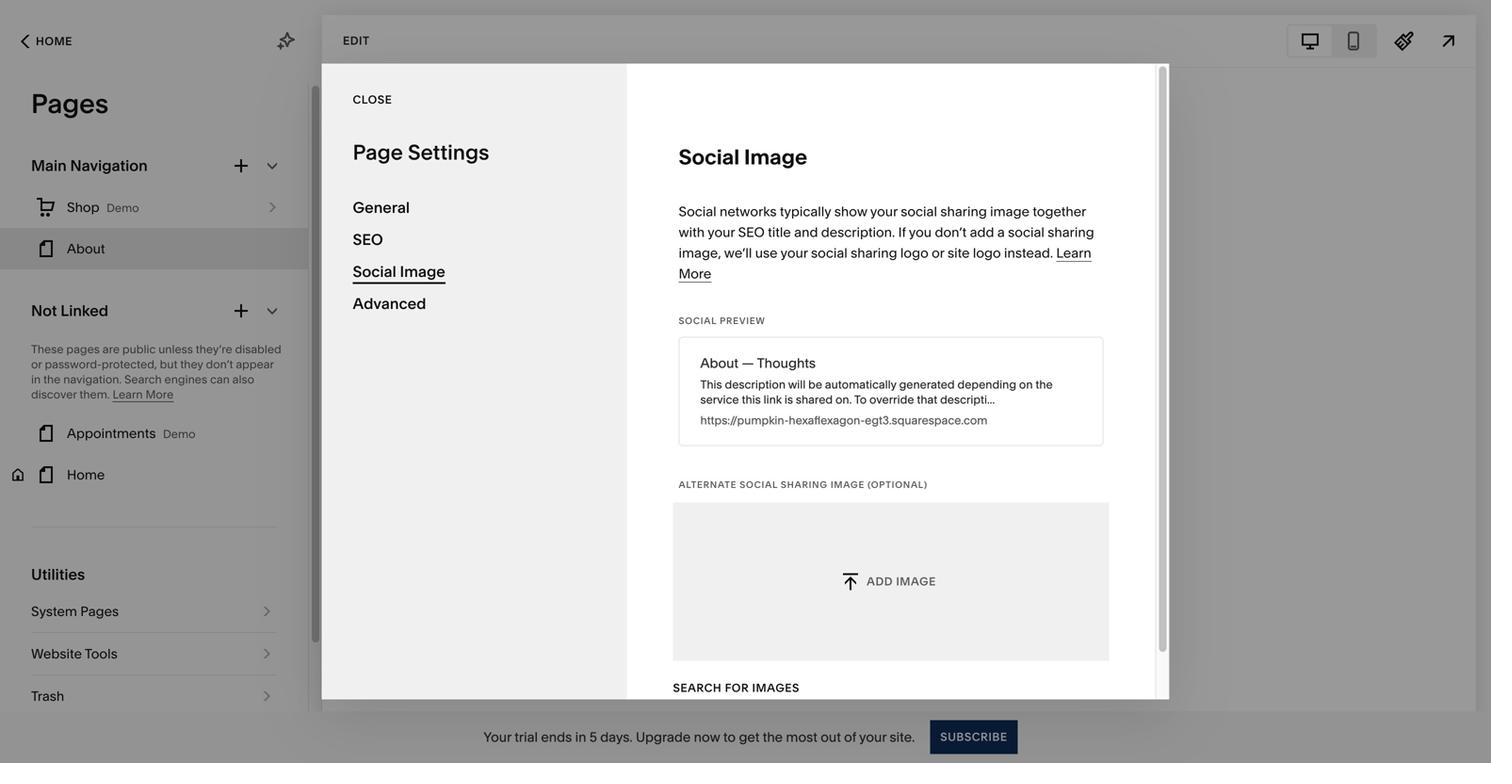 Task type: locate. For each thing, give the bounding box(es) containing it.
don't
[[935, 224, 967, 240], [206, 358, 233, 371]]

2 logo from the left
[[973, 245, 1001, 261]]

seo
[[738, 224, 765, 240], [353, 230, 383, 249]]

1 vertical spatial learn more link
[[113, 388, 174, 402]]

your up we'll
[[708, 224, 735, 240]]

social left sharing
[[740, 479, 778, 491]]

that
[[917, 393, 938, 407]]

add a new page to the "main navigation" group image
[[231, 155, 252, 176]]

your trial ends in 5 days. upgrade now to get the most out of your site.
[[484, 729, 915, 745]]

demo for appointments
[[163, 427, 196, 441]]

learn more link down "protected,"
[[113, 388, 174, 402]]

search left for in the bottom of the page
[[673, 681, 722, 695]]

social down and
[[811, 245, 848, 261]]

depending
[[958, 378, 1017, 392]]

1 horizontal spatial more
[[679, 266, 712, 282]]

is
[[785, 393, 794, 407]]

page settings
[[353, 139, 490, 165]]

networks
[[720, 204, 777, 220]]

1 vertical spatial home button
[[0, 454, 308, 496]]

preview
[[720, 315, 766, 327]]

social up networks on the top of the page
[[679, 144, 740, 170]]

0 horizontal spatial in
[[31, 373, 41, 386]]

to
[[724, 729, 736, 745]]

sharing down together at the top of page
[[1048, 224, 1095, 240]]

0 horizontal spatial logo
[[901, 245, 929, 261]]

1 vertical spatial or
[[31, 358, 42, 371]]

image up the advanced
[[400, 262, 446, 281]]

1 vertical spatial pages
[[80, 604, 119, 620]]

upgrade
[[636, 729, 691, 745]]

0 vertical spatial more
[[679, 266, 712, 282]]

0 horizontal spatial social image
[[353, 262, 446, 281]]

in inside these pages are public unless they're disabled or password-protected, but they don't appear in the navigation. search engines can also discover them.
[[31, 373, 41, 386]]

your
[[871, 204, 898, 220], [708, 224, 735, 240], [781, 245, 808, 261], [860, 729, 887, 745]]

social image up the advanced
[[353, 262, 446, 281]]

0 horizontal spatial the
[[43, 373, 61, 386]]

pages up main navigation
[[31, 88, 109, 120]]

add a new page to the "not linked" navigation group image
[[231, 301, 252, 321]]

search for images
[[673, 681, 800, 695]]

the inside these pages are public unless they're disabled or password-protected, but they don't appear in the navigation. search engines can also discover them.
[[43, 373, 61, 386]]

link
[[764, 393, 782, 407]]

0 horizontal spatial sharing
[[851, 245, 898, 261]]

1 horizontal spatial logo
[[973, 245, 1001, 261]]

days.
[[601, 729, 633, 745]]

1 horizontal spatial demo
[[163, 427, 196, 441]]

learn
[[1057, 245, 1092, 261], [113, 388, 143, 401]]

images
[[753, 681, 800, 695]]

or down these
[[31, 358, 42, 371]]

0 vertical spatial in
[[31, 373, 41, 386]]

0 vertical spatial social
[[901, 204, 938, 220]]

sharing
[[781, 479, 828, 491]]

demo right "shop" in the left of the page
[[107, 201, 139, 215]]

sharing up add
[[941, 204, 987, 220]]

0 vertical spatial home button
[[0, 21, 93, 62]]

learn more link
[[679, 245, 1092, 283], [113, 388, 174, 402]]

0 horizontal spatial demo
[[107, 201, 139, 215]]

about up "this"
[[701, 355, 739, 371]]

show
[[835, 204, 868, 220]]

system pages
[[31, 604, 119, 620]]

or inside these pages are public unless they're disabled or password-protected, but they don't appear in the navigation. search engines can also discover them.
[[31, 358, 42, 371]]

the right get
[[763, 729, 783, 745]]

1 vertical spatial about
[[701, 355, 739, 371]]

learn more down "protected,"
[[113, 388, 174, 401]]

2 horizontal spatial the
[[1036, 378, 1053, 392]]

sharing
[[941, 204, 987, 220], [1048, 224, 1095, 240], [851, 245, 898, 261]]

image
[[745, 144, 808, 170], [400, 262, 446, 281], [831, 479, 865, 491], [897, 575, 937, 589]]

home button
[[0, 21, 93, 62], [0, 454, 308, 496]]

search for images button
[[673, 671, 800, 705]]

1 vertical spatial learn more
[[113, 388, 174, 401]]

about for about
[[67, 241, 105, 257]]

image right sharing
[[831, 479, 865, 491]]

don't up site
[[935, 224, 967, 240]]

social preview
[[679, 315, 766, 327]]

1 horizontal spatial seo
[[738, 224, 765, 240]]

in up discover
[[31, 373, 41, 386]]

website tools
[[31, 646, 118, 662]]

learn down together at the top of page
[[1057, 245, 1092, 261]]

they
[[180, 358, 203, 371]]

dialog
[[322, 64, 1170, 705]]

social image up networks on the top of the page
[[679, 144, 808, 170]]

0 vertical spatial learn more link
[[679, 245, 1092, 283]]

2 horizontal spatial sharing
[[1048, 224, 1095, 240]]

the right on
[[1036, 378, 1053, 392]]

1 horizontal spatial or
[[932, 245, 945, 261]]

alternate social sharing image (optional)
[[679, 479, 928, 491]]

learn more link down if
[[679, 245, 1092, 283]]

1 horizontal spatial search
[[673, 681, 722, 695]]

with
[[679, 224, 705, 240]]

can
[[210, 373, 230, 386]]

0 horizontal spatial seo
[[353, 230, 383, 249]]

social inside social networks typically show your social sharing image together with your seo title and description. if you don't add a social sharing image, we'll use your social sharing logo or site logo instead.
[[679, 204, 717, 220]]

about inside about — thoughts this description will be automatically generated depending on the service this link is shared on. to override that descripti... https://pumpkin-hexaflexagon-egt3.squarespace.com
[[701, 355, 739, 371]]

demo inside the appointments demo
[[163, 427, 196, 441]]

0 horizontal spatial social
[[811, 245, 848, 261]]

1 horizontal spatial in
[[575, 729, 587, 745]]

1 vertical spatial in
[[575, 729, 587, 745]]

1 horizontal spatial learn more link
[[679, 245, 1092, 283]]

more
[[679, 266, 712, 282], [146, 388, 174, 401]]

about for about — thoughts this description will be automatically generated depending on the service this link is shared on. to override that descripti... https://pumpkin-hexaflexagon-egt3.squarespace.com
[[701, 355, 739, 371]]

1 vertical spatial sharing
[[1048, 224, 1095, 240]]

1 logo from the left
[[901, 245, 929, 261]]

1 horizontal spatial learn
[[1057, 245, 1092, 261]]

close button
[[353, 83, 392, 117]]

add image
[[867, 575, 937, 589]]

1 vertical spatial social image
[[353, 262, 446, 281]]

0 vertical spatial about
[[67, 241, 105, 257]]

learn more inside dialog
[[679, 245, 1092, 282]]

learn more
[[679, 245, 1092, 282], [113, 388, 174, 401]]

0 horizontal spatial don't
[[206, 358, 233, 371]]

0 vertical spatial demo
[[107, 201, 139, 215]]

seo down general
[[353, 230, 383, 249]]

automatically
[[825, 378, 897, 392]]

1 vertical spatial more
[[146, 388, 174, 401]]

1 vertical spatial don't
[[206, 358, 233, 371]]

0 horizontal spatial or
[[31, 358, 42, 371]]

about down "shop" in the left of the page
[[67, 241, 105, 257]]

1 horizontal spatial learn more
[[679, 245, 1092, 282]]

social up the advanced
[[353, 262, 396, 281]]

(optional)
[[868, 479, 928, 491]]

system pages button
[[31, 591, 277, 632]]

0 vertical spatial pages
[[31, 88, 109, 120]]

1 horizontal spatial about
[[701, 355, 739, 371]]

learn down "protected,"
[[113, 388, 143, 401]]

appear
[[236, 358, 274, 371]]

the up discover
[[43, 373, 61, 386]]

search inside button
[[673, 681, 722, 695]]

in left 5
[[575, 729, 587, 745]]

logo down add
[[973, 245, 1001, 261]]

you
[[909, 224, 932, 240]]

in
[[31, 373, 41, 386], [575, 729, 587, 745]]

seo down networks on the top of the page
[[738, 224, 765, 240]]

close
[[353, 93, 392, 106]]

search down "protected,"
[[124, 373, 162, 386]]

social up with
[[679, 204, 717, 220]]

shop demo
[[67, 199, 139, 215]]

2 horizontal spatial social
[[1009, 224, 1045, 240]]

social image inside social image link
[[353, 262, 446, 281]]

pages up tools
[[80, 604, 119, 620]]

1 vertical spatial learn
[[113, 388, 143, 401]]

learn more link for you
[[679, 245, 1092, 283]]

these pages are public unless they're disabled or password-protected, but they don't appear in the navigation. search engines can also discover them.
[[31, 343, 282, 401]]

social up you
[[901, 204, 938, 220]]

logo down you
[[901, 245, 929, 261]]

your right of
[[860, 729, 887, 745]]

don't inside social networks typically show your social sharing image together with your seo title and description. if you don't add a social sharing image, we'll use your social sharing logo or site logo instead.
[[935, 224, 967, 240]]

0 horizontal spatial more
[[146, 388, 174, 401]]

0 vertical spatial sharing
[[941, 204, 987, 220]]

of
[[845, 729, 857, 745]]

sharing down "description."
[[851, 245, 898, 261]]

demo down engines
[[163, 427, 196, 441]]

0 horizontal spatial search
[[124, 373, 162, 386]]

0 horizontal spatial about
[[67, 241, 105, 257]]

more down engines
[[146, 388, 174, 401]]

0 horizontal spatial learn more link
[[113, 388, 174, 402]]

0 vertical spatial or
[[932, 245, 945, 261]]

shared
[[796, 393, 833, 407]]

learn more down if
[[679, 245, 1092, 282]]

1 horizontal spatial don't
[[935, 224, 967, 240]]

don't up can
[[206, 358, 233, 371]]

image right 'add'
[[897, 575, 937, 589]]

image
[[991, 204, 1030, 220]]

engines
[[164, 373, 207, 386]]

social up instead.
[[1009, 224, 1045, 240]]

1 horizontal spatial social image
[[679, 144, 808, 170]]

tools
[[85, 646, 118, 662]]

more down image,
[[679, 266, 712, 282]]

or left site
[[932, 245, 945, 261]]

pages
[[31, 88, 109, 120], [80, 604, 119, 620]]

seo inside social networks typically show your social sharing image together with your seo title and description. if you don't add a social sharing image, we'll use your social sharing logo or site logo instead.
[[738, 224, 765, 240]]

0 vertical spatial learn more
[[679, 245, 1092, 282]]

0 vertical spatial search
[[124, 373, 162, 386]]

add image button
[[673, 503, 1110, 661]]

1 vertical spatial demo
[[163, 427, 196, 441]]

tab list
[[1289, 26, 1376, 56]]

0 horizontal spatial learn
[[113, 388, 143, 401]]

social
[[901, 204, 938, 220], [1009, 224, 1045, 240], [811, 245, 848, 261]]

title
[[768, 224, 791, 240]]

a
[[998, 224, 1005, 240]]

main navigation
[[31, 156, 148, 175]]

1 vertical spatial search
[[673, 681, 722, 695]]

edit button
[[331, 24, 382, 58]]

home
[[36, 34, 72, 48], [67, 467, 105, 483]]

0 vertical spatial social image
[[679, 144, 808, 170]]

demo inside shop demo
[[107, 201, 139, 215]]

image inside button
[[897, 575, 937, 589]]

page
[[353, 139, 403, 165]]

0 vertical spatial don't
[[935, 224, 967, 240]]

to
[[855, 393, 867, 407]]

demo
[[107, 201, 139, 215], [163, 427, 196, 441]]

they're
[[196, 343, 232, 356]]

about inside button
[[67, 241, 105, 257]]

0 vertical spatial learn
[[1057, 245, 1092, 261]]



Task type: vqa. For each thing, say whether or not it's contained in the screenshot.
the "you"
yes



Task type: describe. For each thing, give the bounding box(es) containing it.
if
[[899, 224, 906, 240]]

hexaflexagon-
[[789, 414, 865, 427]]

linked
[[61, 302, 108, 320]]

also
[[232, 373, 254, 386]]

this
[[701, 378, 723, 392]]

disabled
[[235, 343, 282, 356]]

them.
[[80, 388, 110, 401]]

descripti...
[[941, 393, 995, 407]]

alternate
[[679, 479, 737, 491]]

0 vertical spatial home
[[36, 34, 72, 48]]

navigation.
[[63, 373, 122, 386]]

pages inside button
[[80, 604, 119, 620]]

on
[[1020, 378, 1033, 392]]

public
[[122, 343, 156, 356]]

utilities
[[31, 565, 85, 584]]

1 home button from the top
[[0, 21, 93, 62]]

the inside about — thoughts this description will be automatically generated depending on the service this link is shared on. to override that descripti... https://pumpkin-hexaflexagon-egt3.squarespace.com
[[1036, 378, 1053, 392]]

about button
[[0, 228, 308, 270]]

for
[[725, 681, 749, 695]]

demo for shop
[[107, 201, 139, 215]]

site
[[948, 245, 970, 261]]

appointments
[[67, 426, 156, 442]]

your up "description."
[[871, 204, 898, 220]]

image up networks on the top of the page
[[745, 144, 808, 170]]

or inside social networks typically show your social sharing image together with your seo title and description. if you don't add a social sharing image, we'll use your social sharing logo or site logo instead.
[[932, 245, 945, 261]]

website tools button
[[31, 633, 277, 675]]

—
[[742, 355, 755, 371]]

be
[[809, 378, 823, 392]]

we'll
[[724, 245, 752, 261]]

egt3.squarespace.com
[[865, 414, 988, 427]]

together
[[1033, 204, 1087, 220]]

and
[[795, 224, 818, 240]]

discover
[[31, 388, 77, 401]]

5
[[590, 729, 597, 745]]

settings
[[408, 139, 490, 165]]

password-
[[45, 358, 102, 371]]

your down and
[[781, 245, 808, 261]]

pages
[[66, 343, 100, 356]]

typically
[[780, 204, 832, 220]]

advanced
[[353, 295, 426, 313]]

2 vertical spatial social
[[811, 245, 848, 261]]

image,
[[679, 245, 722, 261]]

will
[[789, 378, 806, 392]]

social networks typically show your social sharing image together with your seo title and description. if you don't add a social sharing image, we'll use your social sharing logo or site logo instead.
[[679, 204, 1095, 261]]

shop
[[67, 199, 100, 215]]

description.
[[822, 224, 896, 240]]

about — thoughts this description will be automatically generated depending on the service this link is shared on. to override that descripti... https://pumpkin-hexaflexagon-egt3.squarespace.com
[[701, 355, 1053, 427]]

on.
[[836, 393, 852, 407]]

add
[[867, 575, 893, 589]]

these
[[31, 343, 64, 356]]

use
[[756, 245, 778, 261]]

your
[[484, 729, 512, 745]]

search inside these pages are public unless they're disabled or password-protected, but they don't appear in the navigation. search engines can also discover them.
[[124, 373, 162, 386]]

social left preview
[[679, 315, 717, 327]]

system
[[31, 604, 77, 620]]

out
[[821, 729, 841, 745]]

trial
[[515, 729, 538, 745]]

not linked
[[31, 302, 108, 320]]

seo link
[[353, 224, 596, 256]]

social image link
[[353, 256, 596, 288]]

https://pumpkin-
[[701, 414, 789, 427]]

instead.
[[1005, 245, 1054, 261]]

not
[[31, 302, 57, 320]]

unless
[[159, 343, 193, 356]]

but
[[160, 358, 178, 371]]

learn more link for navigation.
[[113, 388, 174, 402]]

appointments demo
[[67, 426, 196, 442]]

1 horizontal spatial sharing
[[941, 204, 987, 220]]

1 vertical spatial social
[[1009, 224, 1045, 240]]

don't inside these pages are public unless they're disabled or password-protected, but they don't appear in the navigation. search engines can also discover them.
[[206, 358, 233, 371]]

0 horizontal spatial learn more
[[113, 388, 174, 401]]

1 horizontal spatial social
[[901, 204, 938, 220]]

get
[[739, 729, 760, 745]]

site.
[[890, 729, 915, 745]]

2 vertical spatial sharing
[[851, 245, 898, 261]]

description
[[725, 378, 786, 392]]

trash
[[31, 688, 64, 704]]

ends
[[541, 729, 572, 745]]

add
[[970, 224, 995, 240]]

1 vertical spatial home
[[67, 467, 105, 483]]

main
[[31, 156, 67, 175]]

1 horizontal spatial the
[[763, 729, 783, 745]]

this
[[742, 393, 761, 407]]

protected,
[[102, 358, 157, 371]]

are
[[103, 343, 120, 356]]

navigation
[[70, 156, 148, 175]]

website
[[31, 646, 82, 662]]

general link
[[353, 192, 596, 224]]

dialog containing page settings
[[322, 64, 1170, 705]]

override
[[870, 393, 915, 407]]

most
[[786, 729, 818, 745]]

2 home button from the top
[[0, 454, 308, 496]]

thoughts
[[757, 355, 816, 371]]

trash button
[[31, 676, 277, 717]]

service
[[701, 393, 739, 407]]



